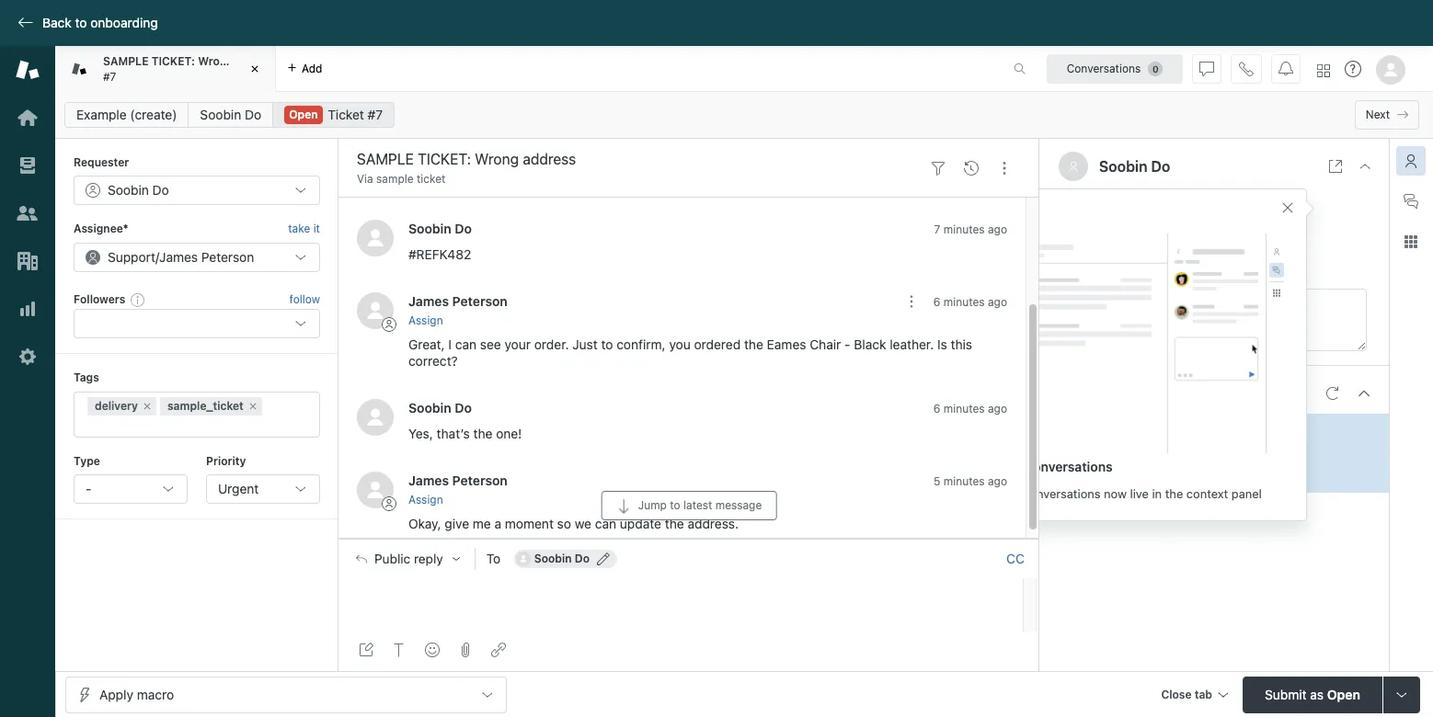 Task type: locate. For each thing, give the bounding box(es) containing it.
1 horizontal spatial address
[[1243, 425, 1290, 440]]

it
[[313, 222, 320, 236]]

2 vertical spatial james
[[409, 473, 449, 489]]

6 minutes ago text field
[[934, 402, 1008, 416]]

1 vertical spatial 6
[[934, 402, 941, 416]]

ago down side conversations
[[988, 475, 1008, 489]]

0 vertical spatial #7
[[103, 69, 116, 83]]

1 vertical spatial sample
[[1095, 425, 1145, 440]]

open right as
[[1328, 687, 1361, 703]]

assign button up okay,
[[409, 493, 443, 509]]

1 assign from the top
[[409, 314, 443, 328]]

1 james peterson link from the top
[[409, 293, 508, 309]]

minutes up status
[[1105, 446, 1146, 460]]

#7 up example
[[103, 69, 116, 83]]

1 vertical spatial peterson
[[452, 293, 508, 309]]

1 side from the top
[[996, 459, 1023, 474]]

zendesk products image
[[1318, 64, 1331, 77]]

2 6 from the top
[[934, 402, 941, 416]]

ticket
[[417, 172, 446, 186]]

open left ticket
[[289, 108, 318, 121]]

user image
[[1068, 161, 1079, 172], [1070, 162, 1078, 172]]

language
[[1059, 260, 1118, 276]]

soobin do inside secondary element
[[200, 107, 261, 122]]

tab
[[1195, 688, 1213, 702]]

0 horizontal spatial #7
[[103, 69, 116, 83]]

hide composer image
[[682, 532, 697, 546]]

james peterson link
[[409, 293, 508, 309], [409, 473, 508, 489]]

2 james peterson assign from the top
[[409, 473, 508, 507]]

soobin right soobin.do@example.com "icon"
[[534, 552, 572, 566]]

address for sample ticket: wrong address #7
[[236, 54, 280, 68]]

order.
[[534, 337, 569, 352]]

1 vertical spatial james
[[409, 293, 449, 309]]

1 vertical spatial ticket:
[[1149, 425, 1196, 440]]

#7 inside the sample ticket: wrong address #7
[[103, 69, 116, 83]]

wrong up context on the right of the page
[[1200, 425, 1239, 440]]

0 horizontal spatial -
[[86, 481, 92, 497]]

ticket:
[[152, 54, 195, 68], [1149, 425, 1196, 440]]

ago for 6 minutes ago text field at right bottom
[[988, 402, 1008, 416]]

cc
[[1007, 551, 1025, 566]]

james inside assignee* element
[[159, 249, 198, 265]]

additional actions image
[[904, 294, 919, 309]]

0 vertical spatial can
[[455, 337, 477, 352]]

1 vertical spatial close image
[[1358, 159, 1373, 174]]

0 horizontal spatial to
[[75, 15, 87, 30]]

soobin inside secondary element
[[200, 107, 241, 122]]

2 assign from the top
[[409, 493, 443, 507]]

1 horizontal spatial can
[[595, 516, 617, 532]]

the
[[744, 337, 764, 352], [473, 426, 493, 442], [1166, 486, 1184, 501], [665, 516, 684, 532]]

conversationlabel log
[[339, 114, 1040, 548]]

7 minutes ago text field
[[934, 222, 1008, 236]]

0 vertical spatial 6
[[934, 295, 941, 309]]

assign
[[409, 314, 443, 328], [409, 493, 443, 507]]

1 james peterson assign from the top
[[409, 293, 508, 328]]

latest
[[684, 498, 713, 512]]

sample for sample ticket: wrong address #7
[[103, 54, 149, 68]]

to right the jump at bottom
[[670, 498, 681, 512]]

wrong inside sample ticket: wrong address 8 minutes ago status
[[1200, 425, 1239, 440]]

soobin do link inside secondary element
[[188, 102, 273, 128]]

minutes right 7
[[944, 222, 985, 236]]

draft mode image
[[359, 643, 374, 658]]

james peterson link up i
[[409, 293, 508, 309]]

2 vertical spatial to
[[670, 498, 681, 512]]

conversations down side conversations
[[1023, 486, 1101, 501]]

1 horizontal spatial close image
[[1358, 159, 1373, 174]]

james up great,
[[409, 293, 449, 309]]

1 horizontal spatial open
[[1328, 687, 1361, 703]]

1 vertical spatial 6 minutes ago
[[934, 402, 1008, 416]]

conversations
[[1026, 459, 1113, 474], [1023, 486, 1101, 501]]

peterson for okay,
[[452, 473, 508, 489]]

conversations up now
[[1026, 459, 1113, 474]]

soobin do down "so"
[[534, 552, 590, 566]]

tab containing sample ticket: wrong address
[[55, 46, 280, 92]]

1 vertical spatial assign
[[409, 493, 443, 507]]

avatar image right it
[[357, 220, 394, 256]]

james peterson assign for give
[[409, 473, 508, 507]]

to
[[75, 15, 87, 30], [601, 337, 613, 352], [670, 498, 681, 512]]

conversations for side conversations
[[1026, 459, 1113, 474]]

format text image
[[392, 643, 407, 658]]

soobin do link up #refk482
[[409, 221, 472, 236]]

soobin do down requester
[[108, 183, 169, 198]]

do inside 'requester' "element"
[[152, 183, 169, 198]]

avatar image up public
[[357, 472, 394, 509]]

ago right 7
[[988, 222, 1008, 236]]

peterson
[[201, 249, 254, 265], [452, 293, 508, 309], [452, 473, 508, 489]]

1 vertical spatial assign button
[[409, 493, 443, 509]]

0 horizontal spatial close image
[[246, 60, 264, 78]]

james peterson assign for i
[[409, 293, 508, 328]]

views image
[[16, 154, 40, 178]]

customers image
[[16, 202, 40, 225]]

1 horizontal spatial -
[[845, 337, 851, 352]]

1 horizontal spatial wrong
[[1200, 425, 1239, 440]]

now
[[1104, 486, 1127, 501]]

0 vertical spatial -
[[845, 337, 851, 352]]

0 vertical spatial assign
[[409, 314, 443, 328]]

soobin up yes,
[[409, 400, 452, 416]]

apps image
[[1404, 235, 1419, 249]]

sample inside sample ticket: wrong address 8 minutes ago status
[[1095, 425, 1145, 440]]

assign for okay,
[[409, 493, 443, 507]]

1 horizontal spatial sample
[[1095, 425, 1145, 440]]

can right i
[[455, 337, 477, 352]]

1 6 from the top
[[934, 295, 941, 309]]

address inside the sample ticket: wrong address #7
[[236, 54, 280, 68]]

1 vertical spatial can
[[595, 516, 617, 532]]

ticket: inside the sample ticket: wrong address #7
[[152, 54, 195, 68]]

do down the sample ticket: wrong address #7
[[245, 107, 261, 122]]

0 vertical spatial to
[[75, 15, 87, 30]]

6 minutes ago
[[934, 295, 1008, 309], [934, 402, 1008, 416]]

0 vertical spatial open
[[289, 108, 318, 121]]

2 assign button from the top
[[409, 493, 443, 509]]

support / james peterson
[[108, 249, 254, 265]]

minutes for 6 minutes ago text box
[[944, 295, 985, 309]]

0 vertical spatial ticket:
[[152, 54, 195, 68]]

peterson right /
[[201, 249, 254, 265]]

#7 right ticket
[[368, 107, 383, 122]]

6 down is
[[934, 402, 941, 416]]

1 avatar image from the top
[[357, 220, 394, 256]]

james peterson link for i
[[409, 293, 508, 309]]

zendesk support image
[[16, 58, 40, 82]]

states)
[[1239, 260, 1282, 276]]

filter image
[[931, 161, 946, 175]]

2 vertical spatial soobin do link
[[409, 400, 472, 416]]

0 vertical spatial address
[[236, 54, 280, 68]]

1 assign button from the top
[[409, 313, 443, 329]]

sample down onboarding
[[103, 54, 149, 68]]

james peterson link for give
[[409, 473, 508, 489]]

0 vertical spatial james peterson link
[[409, 293, 508, 309]]

1 vertical spatial #7
[[368, 107, 383, 122]]

add button
[[276, 46, 334, 91]]

minutes inside sample ticket: wrong address 8 minutes ago status
[[1105, 446, 1146, 460]]

1 vertical spatial soobin do link
[[409, 221, 472, 236]]

wrong left add popup button on the top of page
[[198, 54, 233, 68]]

example
[[76, 107, 127, 122]]

0 vertical spatial close image
[[246, 60, 264, 78]]

2 james peterson link from the top
[[409, 473, 508, 489]]

edit user image
[[597, 553, 610, 566]]

2 6 minutes ago from the top
[[934, 402, 1008, 416]]

can
[[455, 337, 477, 352], [595, 516, 617, 532]]

james up okay,
[[409, 473, 449, 489]]

1 vertical spatial wrong
[[1200, 425, 1239, 440]]

ticket: for sample ticket: wrong address #7
[[152, 54, 195, 68]]

organizations image
[[16, 249, 40, 273]]

0 horizontal spatial address
[[236, 54, 280, 68]]

1 vertical spatial conversations
[[1023, 486, 1101, 501]]

assign button
[[409, 313, 443, 329], [409, 493, 443, 509]]

remove image
[[247, 401, 258, 412]]

james peterson link up give
[[409, 473, 508, 489]]

soobin do link
[[188, 102, 273, 128], [409, 221, 472, 236], [409, 400, 472, 416]]

ticket: up the 8 minutes ago text field
[[1149, 425, 1196, 440]]

your
[[505, 337, 531, 352]]

ago down 7 minutes ago text field
[[988, 295, 1008, 309]]

#7 inside secondary element
[[368, 107, 383, 122]]

minutes right 5
[[944, 475, 985, 489]]

6 minutes ago up this
[[934, 295, 1008, 309]]

james right support
[[159, 249, 198, 265]]

1 6 minutes ago from the top
[[934, 295, 1008, 309]]

side down side conversations
[[996, 486, 1020, 501]]

peterson up see on the left top of page
[[452, 293, 508, 309]]

james for great,
[[409, 293, 449, 309]]

avatar image right follow button
[[357, 292, 394, 329]]

ago for 7 minutes ago text field
[[988, 222, 1008, 236]]

james peterson assign up give
[[409, 473, 508, 507]]

1 horizontal spatial #7
[[368, 107, 383, 122]]

ago up 5 minutes ago text field
[[988, 402, 1008, 416]]

cc button
[[1007, 551, 1025, 567]]

6
[[934, 295, 941, 309], [934, 402, 941, 416]]

5
[[934, 475, 941, 489]]

in
[[1152, 486, 1162, 501]]

1 vertical spatial to
[[601, 337, 613, 352]]

minutes up this
[[944, 295, 985, 309]]

(united
[[1192, 260, 1236, 276]]

1 horizontal spatial ticket:
[[1149, 425, 1196, 440]]

cst
[[1207, 231, 1232, 246]]

avatar image
[[357, 220, 394, 256], [357, 292, 394, 329], [357, 399, 394, 436], [357, 472, 394, 509]]

6 minutes ago down this
[[934, 402, 1008, 416]]

wrong
[[198, 54, 233, 68], [1200, 425, 1239, 440]]

1 vertical spatial open
[[1328, 687, 1361, 703]]

public
[[374, 552, 411, 566]]

james peterson assign
[[409, 293, 508, 328], [409, 473, 508, 507]]

tab
[[55, 46, 280, 92]]

1 vertical spatial side
[[996, 486, 1020, 501]]

give
[[445, 516, 469, 532]]

customer context image
[[1404, 154, 1419, 168]]

open inside secondary element
[[289, 108, 318, 121]]

assign button for great,
[[409, 313, 443, 329]]

moment
[[505, 516, 554, 532]]

6 minutes ago text field
[[934, 295, 1008, 309]]

assign up great,
[[409, 314, 443, 328]]

0 vertical spatial peterson
[[201, 249, 254, 265]]

0 vertical spatial james peterson assign
[[409, 293, 508, 328]]

ordered
[[694, 337, 741, 352]]

ticket: inside sample ticket: wrong address 8 minutes ago status
[[1149, 425, 1196, 440]]

0 vertical spatial sample
[[103, 54, 149, 68]]

address
[[236, 54, 280, 68], [1243, 425, 1290, 440]]

add attachment image
[[458, 643, 473, 658]]

back
[[42, 15, 72, 30]]

- inside "eames chair - black leather. is this correct?"
[[845, 337, 851, 352]]

0 horizontal spatial can
[[455, 337, 477, 352]]

soobin do link down the sample ticket: wrong address #7
[[188, 102, 273, 128]]

#7
[[103, 69, 116, 83], [368, 107, 383, 122]]

- button
[[74, 475, 188, 504]]

1 vertical spatial james peterson assign
[[409, 473, 508, 507]]

the down the jump at bottom
[[665, 516, 684, 532]]

avatar image left yes,
[[357, 399, 394, 436]]

address.
[[688, 516, 739, 532]]

public reply button
[[340, 540, 475, 578]]

0 vertical spatial james
[[159, 249, 198, 265]]

2 side from the top
[[996, 486, 1020, 501]]

submit as open
[[1265, 687, 1361, 703]]

address up panel
[[1243, 425, 1290, 440]]

1 vertical spatial -
[[86, 481, 92, 497]]

sample inside the sample ticket: wrong address #7
[[103, 54, 149, 68]]

ticket actions image
[[997, 161, 1012, 175]]

soobin do up #refk482
[[409, 221, 472, 236]]

0 horizontal spatial ticket:
[[152, 54, 195, 68]]

0 vertical spatial conversations
[[1026, 459, 1113, 474]]

peterson up me
[[452, 473, 508, 489]]

side
[[996, 459, 1023, 474], [996, 486, 1020, 501]]

4 avatar image from the top
[[357, 472, 394, 509]]

0 vertical spatial side
[[996, 459, 1023, 474]]

ticket: up (create)
[[152, 54, 195, 68]]

assign button up great,
[[409, 313, 443, 329]]

5 minutes ago
[[934, 475, 1008, 489]]

- down type
[[86, 481, 92, 497]]

minutes for 6 minutes ago text field at right bottom
[[944, 402, 985, 416]]

minutes for 7 minutes ago text field
[[944, 222, 985, 236]]

address left add
[[236, 54, 280, 68]]

soobin do link up that's
[[409, 400, 472, 416]]

see
[[480, 337, 501, 352]]

button displays agent's chat status as invisible. image
[[1200, 61, 1215, 76]]

james peterson assign up i
[[409, 293, 508, 328]]

-
[[845, 337, 851, 352], [86, 481, 92, 497]]

0 horizontal spatial wrong
[[198, 54, 233, 68]]

do up /
[[152, 183, 169, 198]]

2 vertical spatial peterson
[[452, 473, 508, 489]]

soobin do link for yes, that's the one!
[[409, 400, 472, 416]]

to right "back"
[[75, 15, 87, 30]]

context
[[1187, 486, 1229, 501]]

can right we
[[595, 516, 617, 532]]

soobin down the sample ticket: wrong address #7
[[200, 107, 241, 122]]

2 horizontal spatial to
[[670, 498, 681, 512]]

wrong for sample ticket: wrong address 8 minutes ago status
[[1200, 425, 1239, 440]]

conversations
[[1067, 61, 1141, 75]]

minutes
[[944, 222, 985, 236], [944, 295, 985, 309], [944, 402, 985, 416], [1105, 446, 1146, 460], [944, 475, 985, 489]]

minutes down this
[[944, 402, 985, 416]]

1 vertical spatial address
[[1243, 425, 1290, 440]]

address inside sample ticket: wrong address 8 minutes ago status
[[1243, 425, 1290, 440]]

sample up the 8 minutes ago text field
[[1095, 425, 1145, 440]]

0 vertical spatial assign button
[[409, 313, 443, 329]]

close image right view more details icon
[[1358, 159, 1373, 174]]

close
[[1162, 688, 1192, 702]]

fri,
[[1146, 231, 1164, 246]]

0 vertical spatial wrong
[[198, 54, 233, 68]]

0 vertical spatial soobin do link
[[188, 102, 273, 128]]

0 horizontal spatial sample
[[103, 54, 149, 68]]

get help image
[[1345, 61, 1362, 77]]

peterson inside assignee* element
[[201, 249, 254, 265]]

ago up in
[[1149, 446, 1169, 460]]

- right chair
[[845, 337, 851, 352]]

side for side conversations
[[996, 459, 1023, 474]]

local time
[[1059, 231, 1120, 246]]

1 horizontal spatial to
[[601, 337, 613, 352]]

wrong inside the sample ticket: wrong address #7
[[198, 54, 233, 68]]

soobin do down the sample ticket: wrong address #7
[[200, 107, 261, 122]]

6 right additional actions 'icon'
[[934, 295, 941, 309]]

close image left add popup button on the top of page
[[246, 60, 264, 78]]

0 vertical spatial 6 minutes ago
[[934, 295, 1008, 309]]

2 avatar image from the top
[[357, 292, 394, 329]]

leather.
[[890, 337, 934, 352]]

soobin down requester
[[108, 183, 149, 198]]

live
[[1130, 486, 1149, 501]]

to right just in the top left of the page
[[601, 337, 613, 352]]

close image
[[246, 60, 264, 78], [1358, 159, 1373, 174]]

to inside button
[[670, 498, 681, 512]]

secondary element
[[55, 97, 1434, 133]]

1 vertical spatial james peterson link
[[409, 473, 508, 489]]

/
[[155, 249, 159, 265]]

side up 5 minutes ago text field
[[996, 459, 1023, 474]]

0 horizontal spatial open
[[289, 108, 318, 121]]

assign up okay,
[[409, 493, 443, 507]]

insert emojis image
[[425, 643, 440, 658]]

soobin up time
[[1100, 158, 1148, 175]]



Task type: describe. For each thing, give the bounding box(es) containing it.
8
[[1095, 446, 1102, 460]]

sample for sample ticket: wrong address 8 minutes ago status
[[1095, 425, 1145, 440]]

do up #refk482
[[455, 221, 472, 236]]

urgent
[[218, 481, 259, 497]]

7 minutes ago
[[934, 222, 1008, 236]]

ago for 6 minutes ago text box
[[988, 295, 1008, 309]]

next
[[1366, 108, 1390, 121]]

to inside conversationlabel 'log'
[[601, 337, 613, 352]]

follow
[[289, 293, 320, 306]]

panel
[[1232, 486, 1262, 501]]

assignee* element
[[74, 243, 320, 272]]

8 minutes ago text field
[[1095, 446, 1169, 460]]

6 minutes ago for great, i can see your order. just to confirm, you ordered the
[[934, 295, 1008, 309]]

events image
[[964, 161, 979, 175]]

via sample ticket
[[357, 172, 446, 186]]

wrong for sample ticket: wrong address #7
[[198, 54, 233, 68]]

yes, that's the one!
[[409, 426, 522, 442]]

to
[[487, 551, 501, 566]]

support
[[108, 249, 155, 265]]

- inside popup button
[[86, 481, 92, 497]]

take it
[[288, 222, 320, 236]]

side conversations
[[996, 459, 1113, 474]]

notes
[[1059, 289, 1094, 305]]

address for sample ticket: wrong address 8 minutes ago status
[[1243, 425, 1290, 440]]

okay, give me a moment so we can update the address.
[[409, 516, 739, 532]]

5 minutes ago text field
[[934, 475, 1008, 489]]

assign button for okay,
[[409, 493, 443, 509]]

displays possible ticket submission types image
[[1395, 688, 1410, 703]]

submit
[[1265, 687, 1307, 703]]

do up the soobin.do@example.com button
[[1152, 158, 1171, 175]]

i
[[448, 337, 452, 352]]

jump to latest message button
[[601, 491, 777, 520]]

eames chair - black leather. is this correct?
[[409, 337, 973, 369]]

close tab
[[1162, 688, 1213, 702]]

get started image
[[16, 106, 40, 130]]

reply
[[414, 552, 443, 566]]

ago for 5 minutes ago text field
[[988, 475, 1008, 489]]

do inside soobin do link
[[245, 107, 261, 122]]

as
[[1311, 687, 1324, 703]]

example (create)
[[76, 107, 177, 122]]

close image inside tabs tab list
[[246, 60, 264, 78]]

the left one!
[[473, 426, 493, 442]]

conversations button
[[1047, 54, 1183, 83]]

apply
[[99, 687, 133, 703]]

soobin.do@example.com button
[[1041, 195, 1389, 224]]

6 for yes, that's the one!
[[934, 402, 941, 416]]

Subject field
[[353, 148, 918, 170]]

the right in
[[1166, 486, 1184, 501]]

status
[[1095, 466, 1130, 480]]

to for back
[[75, 15, 87, 30]]

add link (cmd k) image
[[491, 643, 506, 658]]

sample_ticket
[[167, 399, 244, 413]]

english (united states)
[[1146, 260, 1282, 276]]

admin image
[[16, 345, 40, 369]]

do left edit user "image"
[[575, 552, 590, 566]]

ago inside sample ticket: wrong address 8 minutes ago status
[[1149, 446, 1169, 460]]

fri, 09:36 cst
[[1146, 231, 1232, 246]]

(create)
[[130, 107, 177, 122]]

ticket #7
[[328, 107, 383, 122]]

this
[[951, 337, 973, 352]]

close tab button
[[1153, 677, 1236, 716]]

apply macro
[[99, 687, 174, 703]]

one!
[[496, 426, 522, 442]]

zendesk image
[[0, 716, 55, 718]]

side for side conversations now live in the context panel
[[996, 486, 1020, 501]]

great, i can see your order. just to confirm, you ordered the
[[409, 337, 767, 352]]

remove image
[[142, 401, 153, 412]]

09:36
[[1168, 231, 1203, 246]]

follow button
[[289, 292, 320, 308]]

conversations for side conversations now live in the context panel
[[1023, 486, 1101, 501]]

delivery
[[95, 399, 138, 413]]

ticket: for sample ticket: wrong address 8 minutes ago status
[[1149, 425, 1196, 440]]

soobin inside 'requester' "element"
[[108, 183, 149, 198]]

eames
[[767, 337, 807, 352]]

time
[[1094, 231, 1120, 246]]

okay,
[[409, 516, 441, 532]]

Add user notes text field
[[1146, 289, 1367, 351]]

do up yes, that's the one!
[[455, 400, 472, 416]]

you
[[669, 337, 691, 352]]

soobin do up fri,
[[1100, 158, 1171, 175]]

jump
[[638, 498, 667, 512]]

side conversations now live in the context panel
[[996, 486, 1262, 501]]

macro
[[137, 687, 174, 703]]

soobin do link for #refk482
[[409, 221, 472, 236]]

soobin do up that's
[[409, 400, 472, 416]]

tabs tab list
[[55, 46, 995, 92]]

sample ticket: wrong address #7
[[103, 54, 280, 83]]

3 avatar image from the top
[[357, 399, 394, 436]]

sample ticket: wrong address 8 minutes ago status
[[1095, 425, 1290, 480]]

followers
[[74, 292, 125, 306]]

assign for great,
[[409, 314, 443, 328]]

soobin up #refk482
[[409, 221, 452, 236]]

english
[[1146, 260, 1188, 276]]

black
[[854, 337, 887, 352]]

back to onboarding
[[42, 15, 158, 30]]

back to onboarding link
[[0, 15, 167, 31]]

add
[[302, 61, 322, 75]]

that's
[[437, 426, 470, 442]]

a
[[495, 516, 502, 532]]

minutes for 5 minutes ago text field
[[944, 475, 985, 489]]

soobin.do@example.com image
[[516, 552, 531, 566]]

requester
[[74, 156, 129, 169]]

onboarding
[[90, 15, 158, 30]]

type
[[74, 454, 100, 468]]

just
[[573, 337, 598, 352]]

followers element
[[74, 309, 320, 339]]

so
[[557, 516, 571, 532]]

peterson for great,
[[452, 293, 508, 309]]

view more details image
[[1329, 159, 1343, 174]]

soobin do inside 'requester' "element"
[[108, 183, 169, 198]]

the left eames
[[744, 337, 764, 352]]

jump to latest message
[[638, 498, 762, 512]]

take it button
[[288, 220, 320, 239]]

sample
[[376, 172, 414, 186]]

notifications image
[[1279, 61, 1294, 76]]

reporting image
[[16, 297, 40, 321]]

tags
[[74, 371, 99, 385]]

urgent button
[[206, 475, 320, 504]]

6 minutes ago for yes, that's the one!
[[934, 402, 1008, 416]]

next button
[[1355, 100, 1420, 130]]

via
[[357, 172, 373, 186]]

example (create) button
[[64, 102, 189, 128]]

update
[[620, 516, 662, 532]]

to for jump
[[670, 498, 681, 512]]

info on adding followers image
[[131, 293, 146, 307]]

main element
[[0, 46, 55, 718]]

james for okay,
[[409, 473, 449, 489]]

assignee*
[[74, 222, 128, 236]]

me
[[473, 516, 491, 532]]

6 for great, i can see your order. just to confirm, you ordered the
[[934, 295, 941, 309]]

requester element
[[74, 176, 320, 206]]

local
[[1059, 231, 1091, 246]]

#refk482
[[409, 246, 471, 262]]

ticket
[[328, 107, 364, 122]]

great,
[[409, 337, 445, 352]]



Task type: vqa. For each thing, say whether or not it's contained in the screenshot.
team
no



